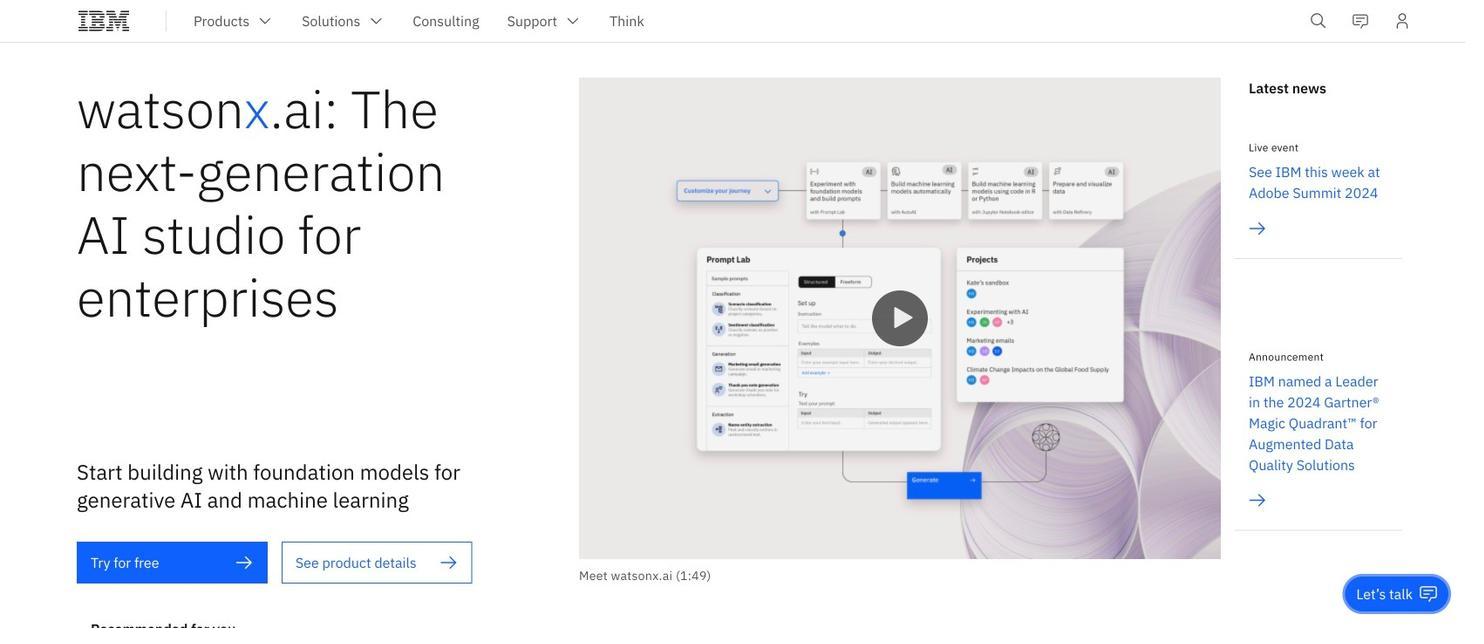 Task type: vqa. For each thing, say whether or not it's contained in the screenshot.
Let's talk ELEMENT
yes



Task type: locate. For each thing, give the bounding box(es) containing it.
let's talk element
[[1357, 585, 1414, 604]]



